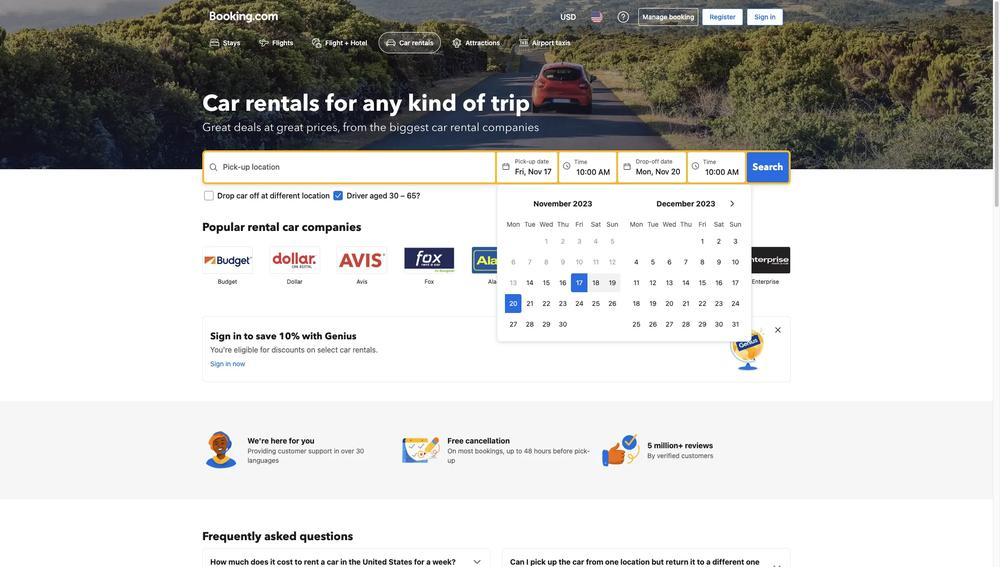 Task type: locate. For each thing, give the bounding box(es) containing it.
1 horizontal spatial 24
[[732, 300, 740, 308]]

23 November 2023 checkbox
[[555, 295, 572, 313]]

20 November 2023 checkbox
[[506, 295, 522, 313]]

2 14 from the left
[[683, 279, 690, 287]]

up inside 'pick-up date fri, nov 17'
[[529, 158, 536, 165]]

from inside "can i pick up the car from one location but return it to a different one"
[[586, 558, 604, 567]]

0 horizontal spatial 4
[[594, 238, 599, 246]]

1 thu from the left
[[558, 221, 569, 229]]

2 wed from the left
[[663, 221, 677, 229]]

1 horizontal spatial 1
[[702, 238, 705, 246]]

2 vertical spatial 5
[[648, 442, 653, 450]]

1 for november
[[545, 238, 548, 246]]

5 inside option
[[611, 238, 615, 246]]

14 left hertz
[[683, 279, 690, 287]]

a left week? at left
[[427, 558, 431, 567]]

19 inside checkbox
[[650, 300, 657, 308]]

6 inside checkbox
[[512, 258, 516, 266]]

1 horizontal spatial 21
[[683, 300, 690, 308]]

date
[[537, 158, 549, 165], [661, 158, 673, 165]]

for
[[326, 88, 357, 120], [260, 346, 270, 355], [289, 437, 300, 446], [414, 558, 425, 567]]

20 for 20 option
[[510, 300, 518, 308]]

13 for 13 december 2023 option
[[666, 279, 674, 287]]

car right rent
[[327, 558, 339, 567]]

2 vertical spatial sign
[[210, 360, 224, 368]]

1 horizontal spatial pick-
[[515, 158, 529, 165]]

the down the any
[[370, 120, 387, 136]]

1 left the 2 november 2023 checkbox
[[545, 238, 548, 246]]

0 vertical spatial 25
[[592, 300, 600, 308]]

14 inside checkbox
[[527, 279, 534, 287]]

rentals inside car rentals for any kind of trip great deals at great prices, from the biggest car rental companies
[[245, 88, 320, 120]]

8 inside 'checkbox'
[[701, 258, 705, 266]]

2 inside checkbox
[[718, 238, 722, 246]]

2 inside checkbox
[[561, 238, 565, 246]]

budget logo image
[[203, 247, 252, 274]]

23 for 23 checkbox
[[716, 300, 724, 308]]

hotel
[[351, 39, 368, 47]]

17 November 2023 checkbox
[[572, 274, 588, 293]]

date right drop-
[[661, 158, 673, 165]]

manage booking link
[[639, 8, 699, 26]]

2023 right december
[[697, 200, 716, 208]]

0 horizontal spatial 11
[[593, 258, 599, 266]]

29 inside option
[[543, 321, 551, 329]]

1 vertical spatial at
[[261, 192, 268, 200]]

7 right 6 december 2023 checkbox
[[685, 258, 688, 266]]

sign inside sign in now link
[[210, 360, 224, 368]]

1 horizontal spatial from
[[586, 558, 604, 567]]

0 vertical spatial 18
[[593, 279, 600, 287]]

8 November 2023 checkbox
[[539, 253, 555, 272]]

for up customer
[[289, 437, 300, 446]]

26 left 27 december 2023 option
[[649, 321, 658, 329]]

1 15 from the left
[[543, 279, 550, 287]]

1 horizontal spatial date
[[661, 158, 673, 165]]

2 7 from the left
[[685, 258, 688, 266]]

sign in link
[[748, 8, 784, 25]]

15 inside option
[[700, 279, 707, 287]]

21 inside 'option'
[[683, 300, 690, 308]]

pick-
[[575, 448, 590, 456]]

mon tue wed thu for november
[[507, 221, 569, 229]]

companies down driver on the left
[[302, 220, 362, 236]]

rentals
[[412, 39, 434, 47], [245, 88, 320, 120]]

12
[[609, 258, 616, 266], [650, 279, 657, 287]]

1 horizontal spatial 2023
[[697, 200, 716, 208]]

up up november
[[529, 158, 536, 165]]

1 horizontal spatial thu
[[681, 221, 692, 229]]

companies inside car rentals for any kind of trip great deals at great prices, from the biggest car rental companies
[[483, 120, 540, 136]]

11
[[593, 258, 599, 266], [634, 279, 640, 287]]

2 tue from the left
[[648, 221, 659, 229]]

0 horizontal spatial 3
[[578, 238, 582, 246]]

questions
[[300, 530, 353, 545]]

driver aged 30 – 65?
[[347, 192, 420, 200]]

5 for the 5 december 2023 option
[[652, 258, 656, 266]]

2 24 from the left
[[732, 300, 740, 308]]

0 horizontal spatial companies
[[302, 220, 362, 236]]

1 fri from the left
[[576, 221, 584, 229]]

1 horizontal spatial sun
[[730, 221, 742, 229]]

car inside sign in to save 10% with genius you're eligible for discounts on select car rentals.
[[340, 346, 351, 355]]

7 inside checkbox
[[528, 258, 532, 266]]

30 right 29 november 2023 option at the bottom right
[[559, 321, 567, 329]]

3 December 2023 checkbox
[[728, 232, 744, 251]]

car right hotel
[[400, 39, 411, 47]]

1 tue from the left
[[525, 221, 536, 229]]

28 for the 28 option at the right of the page
[[526, 321, 534, 329]]

3 right the 2 november 2023 checkbox
[[578, 238, 582, 246]]

it left cost
[[270, 558, 275, 567]]

frequently asked questions
[[202, 530, 353, 545]]

0 horizontal spatial mon tue wed thu
[[507, 221, 569, 229]]

1 inside checkbox
[[702, 238, 705, 246]]

0 horizontal spatial 17
[[544, 168, 552, 176]]

14 December 2023 checkbox
[[678, 274, 695, 293]]

sun up the 5 november 2023 option
[[607, 221, 619, 229]]

4 December 2023 checkbox
[[629, 253, 645, 272]]

great
[[277, 120, 304, 136]]

united
[[363, 558, 387, 567]]

1 1 from the left
[[545, 238, 548, 246]]

1 vertical spatial 5
[[652, 258, 656, 266]]

free cancellation image
[[403, 432, 440, 470]]

0 horizontal spatial rentals
[[245, 88, 320, 120]]

manage booking
[[643, 13, 695, 21]]

8 inside option
[[545, 258, 549, 266]]

2 9 from the left
[[718, 258, 722, 266]]

15 right 14 option
[[700, 279, 707, 287]]

wed down december
[[663, 221, 677, 229]]

1 24 from the left
[[576, 300, 584, 308]]

0 horizontal spatial 28
[[526, 321, 534, 329]]

20 inside cell
[[510, 300, 518, 308]]

off inside drop-off date mon, nov 20
[[652, 158, 660, 165]]

sign for to
[[210, 330, 231, 343]]

we're
[[248, 437, 269, 446]]

up
[[529, 158, 536, 165], [241, 163, 250, 171], [507, 448, 515, 456], [448, 457, 456, 465], [548, 558, 557, 567]]

providing
[[248, 448, 276, 456]]

1 vertical spatial 11
[[634, 279, 640, 287]]

1 horizontal spatial 15
[[700, 279, 707, 287]]

2 3 from the left
[[734, 238, 738, 246]]

2 horizontal spatial location
[[621, 558, 650, 567]]

1 28 from the left
[[526, 321, 534, 329]]

19 right 18 december 2023 option
[[650, 300, 657, 308]]

sign inside sign in to save 10% with genius you're eligible for discounts on select car rentals.
[[210, 330, 231, 343]]

1 2 from the left
[[561, 238, 565, 246]]

date inside 'pick-up date fri, nov 17'
[[537, 158, 549, 165]]

pick- for pick-up date fri, nov 17
[[515, 158, 529, 165]]

21 inside option
[[527, 300, 534, 308]]

18 December 2023 checkbox
[[629, 295, 645, 313]]

1 vertical spatial rentals
[[245, 88, 320, 120]]

2 fri from the left
[[699, 221, 707, 229]]

0 vertical spatial 26
[[609, 300, 617, 308]]

1 horizontal spatial rental
[[451, 120, 480, 136]]

2 22 from the left
[[699, 300, 707, 308]]

at left great
[[264, 120, 274, 136]]

car down kind
[[432, 120, 448, 136]]

2 6 from the left
[[668, 258, 672, 266]]

2 mon tue wed thu from the left
[[630, 221, 692, 229]]

29 for 29 november 2023 option at the bottom right
[[543, 321, 551, 329]]

0 vertical spatial off
[[652, 158, 660, 165]]

up down deals
[[241, 163, 250, 171]]

from
[[343, 120, 367, 136], [586, 558, 604, 567]]

fri for november
[[576, 221, 584, 229]]

frequently
[[202, 530, 262, 545]]

1 horizontal spatial 19
[[650, 300, 657, 308]]

1 horizontal spatial fri
[[699, 221, 707, 229]]

4 inside checkbox
[[635, 258, 639, 266]]

0 vertical spatial 5
[[611, 238, 615, 246]]

15 inside option
[[543, 279, 550, 287]]

17 inside 17 option
[[577, 279, 583, 287]]

19 cell
[[605, 272, 621, 293]]

it right return
[[691, 558, 696, 567]]

sat up 2 checkbox at right
[[715, 221, 725, 229]]

nov inside 'pick-up date fri, nov 17'
[[529, 168, 542, 176]]

cancellation
[[466, 437, 510, 446]]

1 horizontal spatial 25
[[633, 321, 641, 329]]

24 December 2023 checkbox
[[728, 295, 744, 313]]

8 right 7 "checkbox"
[[701, 258, 705, 266]]

1 2023 from the left
[[573, 200, 593, 208]]

car for car rentals
[[400, 39, 411, 47]]

grid for november
[[506, 215, 621, 334]]

1 16 from the left
[[560, 279, 567, 287]]

29 left 30 december 2023 option
[[699, 321, 707, 329]]

2023 for december 2023
[[697, 200, 716, 208]]

30
[[390, 192, 399, 200], [559, 321, 567, 329], [715, 321, 724, 329], [356, 448, 364, 456]]

1 vertical spatial location
[[302, 192, 330, 200]]

stays
[[223, 39, 240, 47]]

1 13 from the left
[[510, 279, 517, 287]]

7 right 6 november 2023 checkbox
[[528, 258, 532, 266]]

0 vertical spatial location
[[252, 163, 280, 171]]

1 nov from the left
[[529, 168, 542, 176]]

flights link
[[252, 32, 301, 53]]

1 horizontal spatial rentals
[[412, 39, 434, 47]]

car
[[432, 120, 448, 136], [237, 192, 248, 200], [283, 220, 299, 236], [340, 346, 351, 355], [327, 558, 339, 567], [573, 558, 585, 567]]

2
[[561, 238, 565, 246], [718, 238, 722, 246]]

2 2 from the left
[[718, 238, 722, 246]]

10 December 2023 checkbox
[[728, 253, 744, 272]]

1 horizontal spatial companies
[[483, 120, 540, 136]]

0 horizontal spatial date
[[537, 158, 549, 165]]

20 December 2023 checkbox
[[662, 295, 678, 313]]

0 horizontal spatial 10
[[576, 258, 583, 266]]

9 right the 8 december 2023 'checkbox'
[[718, 258, 722, 266]]

27 for 27 option
[[510, 321, 518, 329]]

cost
[[277, 558, 293, 567]]

in for sign in to save 10% with genius you're eligible for discounts on select car rentals.
[[233, 330, 242, 343]]

2 2023 from the left
[[697, 200, 716, 208]]

airport
[[533, 39, 554, 47]]

1 vertical spatial 26
[[649, 321, 658, 329]]

4 right 3 november 2023 "checkbox"
[[594, 238, 599, 246]]

thu down december 2023
[[681, 221, 692, 229]]

to left rent
[[295, 558, 302, 567]]

1 wed from the left
[[540, 221, 554, 229]]

2 grid from the left
[[629, 215, 744, 334]]

1 horizontal spatial different
[[713, 558, 745, 567]]

at down pick-up location
[[261, 192, 268, 200]]

rentals for car rentals for any kind of trip great deals at great prices, from the biggest car rental companies
[[245, 88, 320, 120]]

29 November 2023 checkbox
[[539, 315, 555, 334]]

29 December 2023 checkbox
[[695, 315, 711, 334]]

1 9 from the left
[[561, 258, 565, 266]]

20 right mon,
[[672, 168, 681, 176]]

12 inside checkbox
[[650, 279, 657, 287]]

mon,
[[637, 168, 654, 176]]

in for sign in now
[[226, 360, 231, 368]]

6 December 2023 checkbox
[[662, 253, 678, 272]]

0 horizontal spatial sat
[[591, 221, 601, 229]]

0 horizontal spatial 27
[[510, 321, 518, 329]]

28 inside option
[[526, 321, 534, 329]]

2 thu from the left
[[681, 221, 692, 229]]

1 mon tue wed thu from the left
[[507, 221, 569, 229]]

a right return
[[707, 558, 711, 567]]

26 December 2023 checkbox
[[645, 315, 662, 334]]

29 for 29 'option'
[[699, 321, 707, 329]]

1 sun from the left
[[607, 221, 619, 229]]

8 right 7 november 2023 checkbox
[[545, 258, 549, 266]]

4 left the 5 december 2023 option
[[635, 258, 639, 266]]

2 16 from the left
[[716, 279, 723, 287]]

11 inside 'option'
[[593, 258, 599, 266]]

28 inside checkbox
[[683, 321, 691, 329]]

manage
[[643, 13, 668, 21]]

12 inside "option"
[[609, 258, 616, 266]]

up left 48
[[507, 448, 515, 456]]

26 for 26 november 2023 option
[[609, 300, 617, 308]]

car for car rentals for any kind of trip great deals at great prices, from the biggest car rental companies
[[202, 88, 240, 120]]

a
[[321, 558, 325, 567], [427, 558, 431, 567], [707, 558, 711, 567]]

14 for 14 checkbox
[[527, 279, 534, 287]]

1 horizontal spatial the
[[370, 120, 387, 136]]

31
[[733, 321, 740, 329]]

1 mon from the left
[[507, 221, 520, 229]]

7
[[528, 258, 532, 266], [685, 258, 688, 266]]

airport taxis
[[533, 39, 571, 47]]

off right the drop
[[250, 192, 259, 200]]

22 November 2023 checkbox
[[539, 295, 555, 313]]

18 left 19 december 2023 checkbox
[[633, 300, 641, 308]]

in inside "link"
[[771, 13, 776, 21]]

pick- up fri,
[[515, 158, 529, 165]]

23 right the 22 december 2023 checkbox
[[716, 300, 724, 308]]

mon tue wed thu up 1 november 2023 checkbox
[[507, 221, 569, 229]]

0 horizontal spatial rental
[[248, 220, 280, 236]]

11 left 12 december 2023 checkbox
[[634, 279, 640, 287]]

0 horizontal spatial nov
[[529, 168, 542, 176]]

the right pick
[[559, 558, 571, 567]]

airport taxis link
[[512, 32, 579, 53]]

alamo logo image
[[472, 247, 522, 274]]

any
[[363, 88, 402, 120]]

0 horizontal spatial 9
[[561, 258, 565, 266]]

3 a from the left
[[707, 558, 711, 567]]

0 horizontal spatial 29
[[543, 321, 551, 329]]

23
[[559, 300, 567, 308], [716, 300, 724, 308]]

grid
[[506, 215, 621, 334], [629, 215, 744, 334]]

to left 48
[[516, 448, 523, 456]]

for inside sign in to save 10% with genius you're eligible for discounts on select car rentals.
[[260, 346, 270, 355]]

22
[[543, 300, 551, 308], [699, 300, 707, 308]]

5 inside option
[[652, 258, 656, 266]]

wed
[[540, 221, 554, 229], [663, 221, 677, 229]]

6 inside checkbox
[[668, 258, 672, 266]]

17 inside "17" checkbox
[[733, 279, 739, 287]]

17 cell
[[572, 272, 588, 293]]

0 horizontal spatial pick-
[[223, 163, 241, 171]]

10 November 2023 checkbox
[[572, 253, 588, 272]]

2 sat from the left
[[715, 221, 725, 229]]

date for 17
[[537, 158, 549, 165]]

5 right 4 december 2023 checkbox
[[652, 258, 656, 266]]

19 November 2023 checkbox
[[605, 274, 621, 293]]

0 vertical spatial car
[[400, 39, 411, 47]]

6 for 6 december 2023 checkbox
[[668, 258, 672, 266]]

0 horizontal spatial grid
[[506, 215, 621, 334]]

1 7 from the left
[[528, 258, 532, 266]]

29 inside 'option'
[[699, 321, 707, 329]]

2 28 from the left
[[683, 321, 691, 329]]

0 vertical spatial from
[[343, 120, 367, 136]]

for inside how much does it cost to rent a car in the united states for a week? dropdown button
[[414, 558, 425, 567]]

pick-up location
[[223, 163, 280, 171]]

eligible
[[234, 346, 258, 355]]

register link
[[703, 8, 744, 25]]

23 inside option
[[559, 300, 567, 308]]

10
[[576, 258, 583, 266], [733, 258, 740, 266]]

we're here for you image
[[202, 432, 240, 470]]

flight
[[326, 39, 343, 47]]

1 6 from the left
[[512, 258, 516, 266]]

car inside "can i pick up the car from one location but return it to a different one"
[[573, 558, 585, 567]]

1 horizontal spatial 14
[[683, 279, 690, 287]]

car up great
[[202, 88, 240, 120]]

1 horizontal spatial tue
[[648, 221, 659, 229]]

0 vertical spatial different
[[270, 192, 300, 200]]

to inside dropdown button
[[295, 558, 302, 567]]

0 horizontal spatial 22
[[543, 300, 551, 308]]

0 horizontal spatial 7
[[528, 258, 532, 266]]

1 vertical spatial 12
[[650, 279, 657, 287]]

26
[[609, 300, 617, 308], [649, 321, 658, 329]]

for down save
[[260, 346, 270, 355]]

sat
[[591, 221, 601, 229], [715, 221, 725, 229]]

0 horizontal spatial tue
[[525, 221, 536, 229]]

4 inside option
[[594, 238, 599, 246]]

14 right 13 november 2023 option
[[527, 279, 534, 287]]

1 horizontal spatial 16
[[716, 279, 723, 287]]

mon tue wed thu for december
[[630, 221, 692, 229]]

1 horizontal spatial 17
[[577, 279, 583, 287]]

different inside "can i pick up the car from one location but return it to a different one"
[[713, 558, 745, 567]]

save
[[256, 330, 277, 343]]

0 horizontal spatial 13
[[510, 279, 517, 287]]

2 left 3 december 2023 option
[[718, 238, 722, 246]]

17 right fri,
[[544, 168, 552, 176]]

but
[[652, 558, 664, 567]]

mon up sixt logo
[[630, 221, 644, 229]]

24 right 23 checkbox
[[732, 300, 740, 308]]

1 vertical spatial from
[[586, 558, 604, 567]]

sixt logo image
[[607, 247, 656, 274]]

2 horizontal spatial the
[[559, 558, 571, 567]]

1 vertical spatial car
[[202, 88, 240, 120]]

sign down "you're" at the left bottom of page
[[210, 360, 224, 368]]

in
[[771, 13, 776, 21], [233, 330, 242, 343], [226, 360, 231, 368], [334, 448, 339, 456], [341, 558, 347, 567]]

20 inside drop-off date mon, nov 20
[[672, 168, 681, 176]]

23 for 23 november 2023 option
[[559, 300, 567, 308]]

mon tue wed thu down december
[[630, 221, 692, 229]]

sign in to save 10% with genius you're eligible for discounts on select car rentals.
[[210, 330, 378, 355]]

1 horizontal spatial 9
[[718, 258, 722, 266]]

21 right 20 option
[[527, 300, 534, 308]]

23 inside checkbox
[[716, 300, 724, 308]]

16 inside 'checkbox'
[[560, 279, 567, 287]]

avis
[[357, 279, 368, 286]]

date inside drop-off date mon, nov 20
[[661, 158, 673, 165]]

18 inside 18 december 2023 option
[[633, 300, 641, 308]]

off up mon,
[[652, 158, 660, 165]]

5 up by
[[648, 442, 653, 450]]

it
[[270, 558, 275, 567], [691, 558, 696, 567]]

car up dollar logo
[[283, 220, 299, 236]]

2 13 from the left
[[666, 279, 674, 287]]

pick- for pick-up location
[[223, 163, 241, 171]]

1 horizontal spatial 23
[[716, 300, 724, 308]]

28 for 28 december 2023 checkbox
[[683, 321, 691, 329]]

13 inside 13 november 2023 option
[[510, 279, 517, 287]]

2 horizontal spatial 17
[[733, 279, 739, 287]]

0 horizontal spatial 24
[[576, 300, 584, 308]]

the inside dropdown button
[[349, 558, 361, 567]]

2 date from the left
[[661, 158, 673, 165]]

flight + hotel
[[326, 39, 368, 47]]

7 for 7 "checkbox"
[[685, 258, 688, 266]]

7 inside "checkbox"
[[685, 258, 688, 266]]

mon up 6 november 2023 checkbox
[[507, 221, 520, 229]]

0 vertical spatial 4
[[594, 238, 599, 246]]

1 23 from the left
[[559, 300, 567, 308]]

week?
[[433, 558, 456, 567]]

25 November 2023 checkbox
[[588, 295, 605, 313]]

nov right fri,
[[529, 168, 542, 176]]

2 8 from the left
[[701, 258, 705, 266]]

1 21 from the left
[[527, 300, 534, 308]]

30 inside we're here for you providing customer support in over 30 languages
[[356, 448, 364, 456]]

1 3 from the left
[[578, 238, 582, 246]]

0 horizontal spatial it
[[270, 558, 275, 567]]

the left united
[[349, 558, 361, 567]]

nov inside drop-off date mon, nov 20
[[656, 168, 670, 176]]

5 for the 5 november 2023 option
[[611, 238, 615, 246]]

at inside car rentals for any kind of trip great deals at great prices, from the biggest car rental companies
[[264, 120, 274, 136]]

sun for november 2023
[[607, 221, 619, 229]]

car right pick
[[573, 558, 585, 567]]

1 horizontal spatial 27
[[666, 321, 674, 329]]

2 for november
[[561, 238, 565, 246]]

8 for 8 november 2023 option
[[545, 258, 549, 266]]

1 horizontal spatial 7
[[685, 258, 688, 266]]

with
[[302, 330, 323, 343]]

9 inside option
[[718, 258, 722, 266]]

3 for november 2023
[[578, 238, 582, 246]]

1 inside checkbox
[[545, 238, 548, 246]]

13 right 12 december 2023 checkbox
[[666, 279, 674, 287]]

+
[[345, 39, 349, 47]]

19 for 19 option
[[609, 279, 616, 287]]

16 December 2023 checkbox
[[711, 274, 728, 293]]

states
[[389, 558, 413, 567]]

2 23 from the left
[[716, 300, 724, 308]]

1 8 from the left
[[545, 258, 549, 266]]

21
[[527, 300, 534, 308], [683, 300, 690, 308]]

at
[[264, 120, 274, 136], [261, 192, 268, 200]]

2 mon from the left
[[630, 221, 644, 229]]

13 inside 13 december 2023 option
[[666, 279, 674, 287]]

0 horizontal spatial 2
[[561, 238, 565, 246]]

grid for december
[[629, 215, 744, 334]]

rentals for car rentals
[[412, 39, 434, 47]]

19 inside option
[[609, 279, 616, 287]]

1 horizontal spatial a
[[427, 558, 431, 567]]

0 horizontal spatial 2023
[[573, 200, 593, 208]]

1 grid from the left
[[506, 215, 621, 334]]

30 right 29 'option'
[[715, 321, 724, 329]]

2 sun from the left
[[730, 221, 742, 229]]

17 right thrifty
[[577, 279, 583, 287]]

1 horizontal spatial off
[[652, 158, 660, 165]]

26 inside 26 option
[[649, 321, 658, 329]]

5 right the 4 option
[[611, 238, 615, 246]]

register
[[710, 13, 736, 21]]

fri up '1 december 2023' checkbox
[[699, 221, 707, 229]]

rental
[[451, 120, 480, 136], [248, 220, 280, 236]]

sign right register
[[755, 13, 769, 21]]

22 right 21 option
[[543, 300, 551, 308]]

2 29 from the left
[[699, 321, 707, 329]]

we're here for you providing customer support in over 30 languages
[[248, 437, 364, 465]]

3 right 2 checkbox at right
[[734, 238, 738, 246]]

9 for 9 november 2023 checkbox
[[561, 258, 565, 266]]

0 horizontal spatial mon
[[507, 221, 520, 229]]

location left "but"
[[621, 558, 650, 567]]

1 horizontal spatial nov
[[656, 168, 670, 176]]

16 right 15 november 2023 option
[[560, 279, 567, 287]]

8 for the 8 december 2023 'checkbox'
[[701, 258, 705, 266]]

13 left 14 checkbox
[[510, 279, 517, 287]]

can i pick up the car from one location but return it to a different one
[[511, 558, 760, 568]]

pick- inside 'pick-up date fri, nov 17'
[[515, 158, 529, 165]]

to up eligible
[[244, 330, 254, 343]]

2 it from the left
[[691, 558, 696, 567]]

0 horizontal spatial car
[[202, 88, 240, 120]]

2 15 from the left
[[700, 279, 707, 287]]

nov
[[529, 168, 542, 176], [656, 168, 670, 176]]

18 cell
[[588, 272, 605, 293]]

1 27 from the left
[[510, 321, 518, 329]]

thu
[[558, 221, 569, 229], [681, 221, 692, 229]]

2 a from the left
[[427, 558, 431, 567]]

tue down november
[[525, 221, 536, 229]]

sign for now
[[210, 360, 224, 368]]

1 10 from the left
[[576, 258, 583, 266]]

17 right 16 december 2023 option
[[733, 279, 739, 287]]

2 left 3 november 2023 "checkbox"
[[561, 238, 565, 246]]

0 vertical spatial at
[[264, 120, 274, 136]]

11 inside option
[[634, 279, 640, 287]]

0 horizontal spatial 19
[[609, 279, 616, 287]]

car down the genius
[[340, 346, 351, 355]]

car inside car rentals for any kind of trip great deals at great prices, from the biggest car rental companies
[[202, 88, 240, 120]]

tue down december
[[648, 221, 659, 229]]

i
[[527, 558, 529, 567]]

1 horizontal spatial 3
[[734, 238, 738, 246]]

3 inside option
[[734, 238, 738, 246]]

1 horizontal spatial 10
[[733, 258, 740, 266]]

1 for december
[[702, 238, 705, 246]]

26 inside 26 november 2023 option
[[609, 300, 617, 308]]

28 December 2023 checkbox
[[678, 315, 695, 334]]

2 27 from the left
[[666, 321, 674, 329]]

1 vertical spatial different
[[713, 558, 745, 567]]

14 November 2023 checkbox
[[522, 274, 539, 293]]

28
[[526, 321, 534, 329], [683, 321, 691, 329]]

enterprise logo image
[[741, 247, 791, 274]]

17 for "17" checkbox
[[733, 279, 739, 287]]

search button
[[748, 153, 790, 183]]

1 date from the left
[[537, 158, 549, 165]]

2023 right november
[[573, 200, 593, 208]]

fri up 3 november 2023 "checkbox"
[[576, 221, 584, 229]]

1 horizontal spatial sat
[[715, 221, 725, 229]]

sun up 3 december 2023 option
[[730, 221, 742, 229]]

27 left the 28 option at the right of the page
[[510, 321, 518, 329]]

3 inside "checkbox"
[[578, 238, 582, 246]]

reviews
[[686, 442, 714, 450]]

3
[[578, 238, 582, 246], [734, 238, 738, 246]]

up inside "can i pick up the car from one location but return it to a different one"
[[548, 558, 557, 567]]

thrifty logo image
[[539, 247, 589, 274]]

20 left 21 option
[[510, 300, 518, 308]]

16 for 16 december 2023 option
[[716, 279, 723, 287]]

december 2023
[[657, 200, 716, 208]]

28 left 29 'option'
[[683, 321, 691, 329]]

booking.com online hotel reservations image
[[210, 11, 278, 23]]

4
[[594, 238, 599, 246], [635, 258, 639, 266]]

18 for 18 november 2023 checkbox
[[593, 279, 600, 287]]

of
[[463, 88, 486, 120]]

in inside sign in to save 10% with genius you're eligible for discounts on select car rentals.
[[233, 330, 242, 343]]

6 for 6 november 2023 checkbox
[[512, 258, 516, 266]]

14 inside option
[[683, 279, 690, 287]]

0 horizontal spatial wed
[[540, 221, 554, 229]]

0 horizontal spatial 26
[[609, 300, 617, 308]]

wed up 1 november 2023 checkbox
[[540, 221, 554, 229]]

16 right 15 december 2023 option
[[716, 279, 723, 287]]

18 inside 18 november 2023 checkbox
[[593, 279, 600, 287]]

kind
[[408, 88, 457, 120]]

2 one from the left
[[747, 558, 760, 567]]

6 right the 5 december 2023 option
[[668, 258, 672, 266]]

21 left the 22 december 2023 checkbox
[[683, 300, 690, 308]]

hours
[[535, 448, 552, 456]]

0 vertical spatial 12
[[609, 258, 616, 266]]

to inside sign in to save 10% with genius you're eligible for discounts on select car rentals.
[[244, 330, 254, 343]]

1 14 from the left
[[527, 279, 534, 287]]

location left driver on the left
[[302, 192, 330, 200]]

1 horizontal spatial 4
[[635, 258, 639, 266]]

flight + hotel link
[[305, 32, 375, 53]]

0 horizontal spatial a
[[321, 558, 325, 567]]

30 inside option
[[715, 321, 724, 329]]

2 vertical spatial location
[[621, 558, 650, 567]]

1 November 2023 checkbox
[[539, 232, 555, 251]]

2 21 from the left
[[683, 300, 690, 308]]

20 cell
[[506, 293, 522, 313]]

1 sat from the left
[[591, 221, 601, 229]]

sat for november 2023
[[591, 221, 601, 229]]

2 horizontal spatial a
[[707, 558, 711, 567]]

10 right 9 december 2023 option
[[733, 258, 740, 266]]

2 1 from the left
[[702, 238, 705, 246]]

to
[[244, 330, 254, 343], [516, 448, 523, 456], [295, 558, 302, 567], [698, 558, 705, 567]]

16 inside option
[[716, 279, 723, 287]]

1 29 from the left
[[543, 321, 551, 329]]

1 horizontal spatial 8
[[701, 258, 705, 266]]

nov for 17
[[529, 168, 542, 176]]

2 10 from the left
[[733, 258, 740, 266]]

24 November 2023 checkbox
[[572, 295, 588, 313]]

27 left 28 december 2023 checkbox
[[666, 321, 674, 329]]

1 22 from the left
[[543, 300, 551, 308]]

1 it from the left
[[270, 558, 275, 567]]

28 November 2023 checkbox
[[522, 315, 539, 334]]

rental down of
[[451, 120, 480, 136]]

20 left the 21 december 2023 'option'
[[666, 300, 674, 308]]

one
[[606, 558, 619, 567], [747, 558, 760, 567]]

2 nov from the left
[[656, 168, 670, 176]]

0 horizontal spatial 18
[[593, 279, 600, 287]]

0 horizontal spatial fri
[[576, 221, 584, 229]]

5 million+ reviews image
[[603, 432, 640, 470]]

13
[[510, 279, 517, 287], [666, 279, 674, 287]]

9 inside checkbox
[[561, 258, 565, 266]]

location up drop car off at different location
[[252, 163, 280, 171]]

22 right the 21 december 2023 'option'
[[699, 300, 707, 308]]

1 horizontal spatial 29
[[699, 321, 707, 329]]



Task type: vqa. For each thing, say whether or not it's contained in the screenshot.


Task type: describe. For each thing, give the bounding box(es) containing it.
trip
[[492, 88, 531, 120]]

sixt
[[627, 279, 637, 286]]

to inside free cancellation on most bookings, up to 48 hours before pick- up
[[516, 448, 523, 456]]

it inside dropdown button
[[270, 558, 275, 567]]

enterprise
[[752, 279, 780, 286]]

22 for the 22 december 2023 checkbox
[[699, 300, 707, 308]]

in inside dropdown button
[[341, 558, 347, 567]]

popular
[[202, 220, 245, 236]]

deals
[[234, 120, 261, 136]]

thrifty
[[555, 279, 573, 286]]

rental inside car rentals for any kind of trip great deals at great prices, from the biggest car rental companies
[[451, 120, 480, 136]]

the inside "can i pick up the car from one location but return it to a different one"
[[559, 558, 571, 567]]

usd
[[561, 13, 577, 21]]

sign in now link
[[210, 360, 378, 369]]

much
[[229, 558, 249, 567]]

15 December 2023 checkbox
[[695, 274, 711, 293]]

return
[[666, 558, 689, 567]]

1 one from the left
[[606, 558, 619, 567]]

genius
[[325, 330, 357, 343]]

search
[[753, 161, 784, 174]]

biggest
[[390, 120, 429, 136]]

10%
[[279, 330, 300, 343]]

11 December 2023 checkbox
[[629, 274, 645, 293]]

21 November 2023 checkbox
[[522, 295, 539, 313]]

7 for 7 november 2023 checkbox
[[528, 258, 532, 266]]

car inside car rentals for any kind of trip great deals at great prices, from the biggest car rental companies
[[432, 120, 448, 136]]

27 December 2023 checkbox
[[662, 315, 678, 334]]

the inside car rentals for any kind of trip great deals at great prices, from the biggest car rental companies
[[370, 120, 387, 136]]

23 December 2023 checkbox
[[711, 295, 728, 313]]

stays link
[[202, 32, 248, 53]]

by
[[648, 452, 656, 460]]

11 for 11 december 2023 option
[[634, 279, 640, 287]]

alamo
[[489, 279, 505, 286]]

Pick-up location field
[[223, 168, 496, 179]]

pick-up date fri, nov 17
[[515, 158, 552, 176]]

13 December 2023 checkbox
[[662, 274, 678, 293]]

17 December 2023 checkbox
[[728, 274, 744, 293]]

december
[[657, 200, 695, 208]]

15 for 15 december 2023 option
[[700, 279, 707, 287]]

9 for 9 december 2023 option
[[718, 258, 722, 266]]

sun for december 2023
[[730, 221, 742, 229]]

customer
[[278, 448, 307, 456]]

car rentals
[[400, 39, 434, 47]]

26 November 2023 checkbox
[[605, 295, 621, 313]]

car right the drop
[[237, 192, 248, 200]]

drop car off at different location
[[218, 192, 330, 200]]

6 November 2023 checkbox
[[506, 253, 522, 272]]

30 November 2023 checkbox
[[555, 315, 572, 334]]

0 horizontal spatial location
[[252, 163, 280, 171]]

5 million+ reviews by verified customers
[[648, 442, 714, 460]]

12 December 2023 checkbox
[[645, 274, 662, 293]]

15 for 15 november 2023 option
[[543, 279, 550, 287]]

languages
[[248, 457, 279, 465]]

8 December 2023 checkbox
[[695, 253, 711, 272]]

flights
[[273, 39, 294, 47]]

budget
[[218, 279, 237, 286]]

25 for 25 november 2023 option
[[592, 300, 600, 308]]

drop-off date mon, nov 20
[[637, 158, 681, 176]]

a inside "can i pick up the car from one location but return it to a different one"
[[707, 558, 711, 567]]

sign inside sign in "link"
[[755, 13, 769, 21]]

on
[[448, 448, 457, 456]]

2 November 2023 checkbox
[[555, 232, 572, 251]]

4 for 4 december 2023 checkbox
[[635, 258, 639, 266]]

million+
[[655, 442, 684, 450]]

1 horizontal spatial location
[[302, 192, 330, 200]]

how much does it cost to rent a car in the united states for a week? button
[[210, 557, 483, 568]]

24 for "24 december 2023" checkbox on the bottom
[[732, 300, 740, 308]]

tue for december
[[648, 221, 659, 229]]

mon for december
[[630, 221, 644, 229]]

9 November 2023 checkbox
[[555, 253, 572, 272]]

booking
[[670, 13, 695, 21]]

0 horizontal spatial different
[[270, 192, 300, 200]]

asked
[[264, 530, 297, 545]]

2 December 2023 checkbox
[[711, 232, 728, 251]]

can i pick up the car from one location but return it to a different one button
[[511, 557, 783, 568]]

in inside we're here for you providing customer support in over 30 languages
[[334, 448, 339, 456]]

4 November 2023 checkbox
[[588, 232, 605, 251]]

–
[[401, 192, 405, 200]]

24 for 24 november 2023 checkbox
[[576, 300, 584, 308]]

2023 for november 2023
[[573, 200, 593, 208]]

nov for 20
[[656, 168, 670, 176]]

26 for 26 option
[[649, 321, 658, 329]]

you
[[301, 437, 315, 446]]

5 inside 5 million+ reviews by verified customers
[[648, 442, 653, 450]]

here
[[271, 437, 287, 446]]

9 December 2023 checkbox
[[711, 253, 728, 272]]

12 for 12 december 2023 checkbox
[[650, 279, 657, 287]]

15 November 2023 checkbox
[[539, 274, 555, 293]]

usd button
[[555, 6, 582, 28]]

attractions
[[466, 39, 500, 47]]

does
[[251, 558, 269, 567]]

1 December 2023 checkbox
[[695, 232, 711, 251]]

5 November 2023 checkbox
[[605, 232, 621, 251]]

3 November 2023 checkbox
[[572, 232, 588, 251]]

16 for 16 november 2023 'checkbox'
[[560, 279, 567, 287]]

20 for 20 december 2023 option
[[666, 300, 674, 308]]

in for sign in
[[771, 13, 776, 21]]

you're
[[210, 346, 232, 355]]

aged
[[370, 192, 388, 200]]

13 November 2023 checkbox
[[506, 274, 522, 293]]

can
[[511, 558, 525, 567]]

pick
[[531, 558, 546, 567]]

18 for 18 december 2023 option
[[633, 300, 641, 308]]

to inside "can i pick up the car from one location but return it to a different one"
[[698, 558, 705, 567]]

11 for 11 'option'
[[593, 258, 599, 266]]

sign in now
[[210, 360, 245, 368]]

11 November 2023 checkbox
[[588, 253, 605, 272]]

free cancellation on most bookings, up to 48 hours before pick- up
[[448, 437, 590, 465]]

discounts
[[272, 346, 305, 355]]

it inside "can i pick up the car from one location but return it to a different one"
[[691, 558, 696, 567]]

thu for november
[[558, 221, 569, 229]]

27 November 2023 checkbox
[[506, 315, 522, 334]]

7 December 2023 checkbox
[[678, 253, 695, 272]]

hertz logo image
[[674, 247, 724, 274]]

wed for november
[[540, 221, 554, 229]]

27 for 27 december 2023 option
[[666, 321, 674, 329]]

rentals.
[[353, 346, 378, 355]]

17 for 17 option
[[577, 279, 583, 287]]

for inside we're here for you providing customer support in over 30 languages
[[289, 437, 300, 446]]

1 a from the left
[[321, 558, 325, 567]]

verified
[[657, 452, 680, 460]]

tue for november
[[525, 221, 536, 229]]

4 for the 4 option
[[594, 238, 599, 246]]

fox logo image
[[405, 247, 454, 274]]

sign in
[[755, 13, 776, 21]]

for inside car rentals for any kind of trip great deals at great prices, from the biggest car rental companies
[[326, 88, 357, 120]]

5 December 2023 checkbox
[[645, 253, 662, 272]]

18 November 2023 checkbox
[[588, 274, 605, 293]]

16 November 2023 checkbox
[[555, 274, 572, 293]]

location inside "can i pick up the car from one location but return it to a different one"
[[621, 558, 650, 567]]

bookings,
[[475, 448, 505, 456]]

3 for december 2023
[[734, 238, 738, 246]]

mon for november
[[507, 221, 520, 229]]

sat for december 2023
[[715, 221, 725, 229]]

25 December 2023 checkbox
[[629, 315, 645, 334]]

up down on
[[448, 457, 456, 465]]

taxis
[[556, 39, 571, 47]]

30 left –
[[390, 192, 399, 200]]

fri,
[[515, 168, 527, 176]]

1 vertical spatial rental
[[248, 220, 280, 236]]

dollar
[[287, 279, 303, 286]]

car rentals link
[[379, 32, 441, 53]]

7 November 2023 checkbox
[[522, 253, 539, 272]]

popular rental car companies
[[202, 220, 362, 236]]

19 December 2023 checkbox
[[645, 295, 662, 313]]

fri for december
[[699, 221, 707, 229]]

25 for 25 december 2023 option
[[633, 321, 641, 329]]

hertz
[[691, 279, 706, 286]]

30 inside option
[[559, 321, 567, 329]]

13 for 13 november 2023 option
[[510, 279, 517, 287]]

november
[[534, 200, 572, 208]]

30 December 2023 checkbox
[[711, 315, 728, 334]]

17 inside 'pick-up date fri, nov 17'
[[544, 168, 552, 176]]

drop-
[[637, 158, 652, 165]]

21 December 2023 checkbox
[[678, 295, 695, 313]]

21 for 21 option
[[527, 300, 534, 308]]

14 for 14 option
[[683, 279, 690, 287]]

2 for december
[[718, 238, 722, 246]]

22 December 2023 checkbox
[[695, 295, 711, 313]]

car inside dropdown button
[[327, 558, 339, 567]]

12 November 2023 checkbox
[[605, 253, 621, 272]]

21 for the 21 december 2023 'option'
[[683, 300, 690, 308]]

thu for december
[[681, 221, 692, 229]]

before
[[553, 448, 573, 456]]

dollar logo image
[[270, 247, 320, 274]]

most
[[458, 448, 474, 456]]

65?
[[407, 192, 420, 200]]

31 December 2023 checkbox
[[728, 315, 744, 334]]

rent
[[304, 558, 319, 567]]

1 vertical spatial companies
[[302, 220, 362, 236]]

date for 20
[[661, 158, 673, 165]]

19 for 19 december 2023 checkbox
[[650, 300, 657, 308]]

fox
[[425, 279, 434, 286]]

support
[[309, 448, 332, 456]]

12 for 12 november 2023 "option"
[[609, 258, 616, 266]]

1 vertical spatial off
[[250, 192, 259, 200]]

on
[[307, 346, 316, 355]]

wed for december
[[663, 221, 677, 229]]

from inside car rentals for any kind of trip great deals at great prices, from the biggest car rental companies
[[343, 120, 367, 136]]

avis logo image
[[338, 247, 387, 274]]

drop
[[218, 192, 235, 200]]

22 for 22 checkbox
[[543, 300, 551, 308]]



